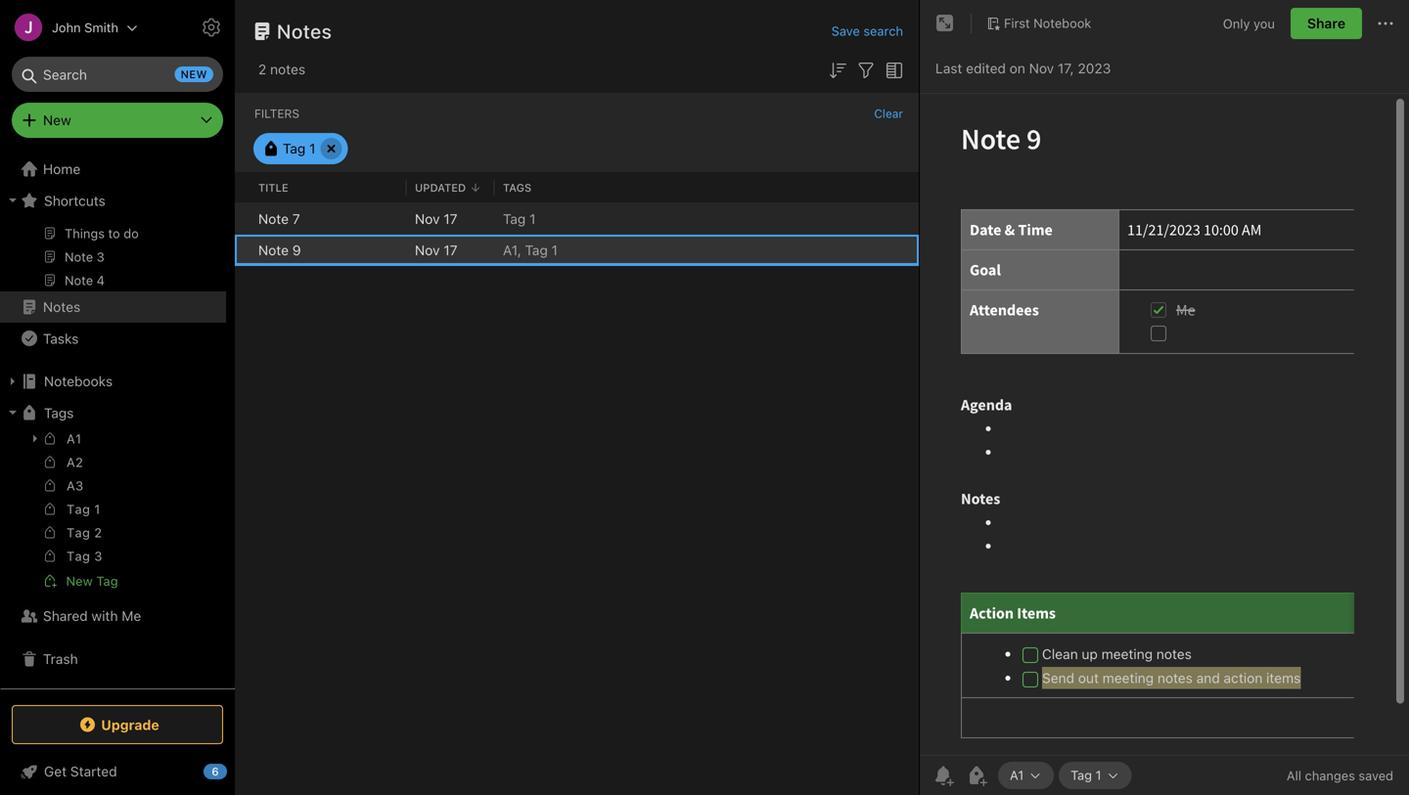 Task type: vqa. For each thing, say whether or not it's contained in the screenshot.
New Notebook
no



Task type: describe. For each thing, give the bounding box(es) containing it.
a1 inside button
[[1010, 768, 1024, 783]]

get
[[44, 764, 67, 780]]

a1,
[[503, 242, 521, 258]]

share button
[[1291, 8, 1362, 39]]

first
[[1004, 16, 1030, 30]]

nov 17 for tag 1
[[415, 211, 457, 227]]

updated
[[415, 181, 466, 194]]

tag inside note window element
[[1071, 768, 1092, 783]]

A1 Tag actions field
[[1024, 769, 1042, 783]]

2023
[[1078, 60, 1111, 76]]

new for new
[[43, 112, 71, 128]]

tag 3
[[67, 549, 102, 564]]

tag left 3
[[67, 549, 90, 564]]

group for tags
[[0, 427, 226, 601]]

new for new tag
[[66, 574, 93, 589]]

changes
[[1305, 769, 1355, 783]]

Help and Learning task checklist field
[[0, 757, 235, 788]]

notes link
[[0, 292, 226, 323]]

save search
[[832, 23, 903, 38]]

nov inside note window element
[[1029, 60, 1054, 76]]

shared
[[43, 608, 88, 624]]

a1, tag 1
[[503, 242, 558, 258]]

tag down filters
[[283, 140, 306, 157]]

a2
[[67, 455, 83, 470]]

started
[[70, 764, 117, 780]]

tag 1 inside note window element
[[1071, 768, 1101, 783]]

first notebook
[[1004, 16, 1092, 30]]

new button
[[12, 103, 223, 138]]

View options field
[[878, 57, 906, 82]]

9
[[292, 242, 301, 258]]

Account field
[[0, 8, 138, 47]]

tags button
[[0, 397, 226, 429]]

Sort options field
[[826, 57, 849, 82]]

nov 17 for a1, tag 1
[[415, 242, 457, 258]]

first notebook button
[[980, 10, 1098, 37]]

tag 3 link
[[0, 546, 226, 570]]

trash
[[43, 651, 78, 667]]

john
[[52, 20, 81, 35]]

a1 button
[[998, 762, 1054, 790]]

notebooks link
[[0, 366, 226, 397]]

upgrade button
[[12, 706, 223, 745]]

tag down a3
[[67, 502, 90, 517]]

notebook
[[1034, 16, 1092, 30]]

a1 inside tree
[[67, 432, 82, 446]]

title
[[258, 181, 288, 194]]

tag 1 up the tag 2 on the bottom of the page
[[67, 502, 100, 517]]

settings image
[[200, 16, 223, 39]]

cell for note 9
[[235, 235, 251, 266]]

a3
[[67, 479, 84, 493]]

only you
[[1223, 16, 1275, 31]]

clear
[[874, 107, 903, 120]]

expand note image
[[934, 12, 957, 35]]

0 horizontal spatial notes
[[43, 299, 80, 315]]

notebooks
[[44, 373, 113, 390]]

you
[[1254, 16, 1275, 31]]

tag 2
[[67, 526, 102, 540]]

3
[[94, 549, 102, 564]]

Add filters field
[[854, 57, 878, 82]]

1 inside tag 1 link
[[94, 502, 100, 517]]

2 inside "link"
[[94, 526, 102, 540]]

note window element
[[920, 0, 1409, 796]]

expand notebooks image
[[5, 374, 21, 390]]

tag up a1,
[[503, 211, 526, 227]]



Task type: locate. For each thing, give the bounding box(es) containing it.
tag left tag 1 tag actions "field"
[[1071, 768, 1092, 783]]

row group containing note 7
[[235, 204, 919, 266]]

tag 1 button right a1 tag actions field
[[1059, 762, 1132, 790]]

6
[[212, 766, 219, 779]]

17 down updated
[[444, 211, 457, 227]]

edited
[[966, 60, 1006, 76]]

group containing a1
[[0, 427, 226, 601]]

2 vertical spatial nov
[[415, 242, 440, 258]]

1 inside note window element
[[1096, 768, 1101, 783]]

add a reminder image
[[932, 764, 955, 788]]

tags inside button
[[44, 405, 74, 421]]

row group
[[235, 204, 919, 266]]

2 note from the top
[[258, 242, 289, 258]]

shortcuts button
[[0, 185, 226, 216]]

tag inside "link"
[[67, 526, 90, 540]]

clear button
[[874, 107, 903, 120]]

all changes saved
[[1287, 769, 1394, 783]]

note 9
[[258, 242, 301, 258]]

cell
[[235, 204, 251, 235], [235, 235, 251, 266]]

0 vertical spatial note
[[258, 211, 289, 227]]

note left 7
[[258, 211, 289, 227]]

nov
[[1029, 60, 1054, 76], [415, 211, 440, 227], [415, 242, 440, 258]]

1 vertical spatial tag 1 button
[[1059, 762, 1132, 790]]

home
[[43, 161, 80, 177]]

tags up a1,
[[503, 181, 532, 194]]

0 horizontal spatial tags
[[44, 405, 74, 421]]

new up home
[[43, 112, 71, 128]]

a1 up "a2"
[[67, 432, 82, 446]]

save
[[832, 23, 860, 38]]

1 vertical spatial 2
[[94, 526, 102, 540]]

0 vertical spatial new
[[43, 112, 71, 128]]

new search field
[[25, 57, 213, 92]]

2 nov 17 from the top
[[415, 242, 457, 258]]

tags
[[503, 181, 532, 194], [44, 405, 74, 421]]

tag inside "button"
[[96, 574, 118, 589]]

tag 1 down filters
[[283, 140, 315, 157]]

saved
[[1359, 769, 1394, 783]]

1 vertical spatial nov 17
[[415, 242, 457, 258]]

tag 2 link
[[0, 523, 226, 546]]

nov for tag 1
[[415, 211, 440, 227]]

trash link
[[0, 644, 226, 675]]

0 vertical spatial tag 1 button
[[253, 133, 348, 164]]

with
[[91, 608, 118, 624]]

last edited on nov 17, 2023
[[936, 60, 1111, 76]]

1
[[309, 140, 315, 157], [529, 211, 536, 227], [552, 242, 558, 258], [94, 502, 100, 517], [1096, 768, 1101, 783]]

get started
[[44, 764, 117, 780]]

share
[[1307, 15, 1346, 31]]

group
[[0, 37, 226, 299], [0, 427, 226, 601]]

Search text field
[[25, 57, 209, 92]]

new tag button
[[0, 570, 226, 593]]

1 horizontal spatial 2
[[258, 61, 266, 77]]

17 left a1,
[[444, 242, 457, 258]]

john smith
[[52, 20, 118, 35]]

new inside "button"
[[66, 574, 93, 589]]

0 horizontal spatial a1
[[67, 432, 82, 446]]

smith
[[84, 20, 118, 35]]

tag right a1,
[[525, 242, 548, 258]]

tasks button
[[0, 323, 226, 354]]

cell left note 9
[[235, 235, 251, 266]]

tree
[[0, 6, 235, 688]]

home link
[[0, 154, 235, 185]]

add tag image
[[965, 764, 988, 788]]

upgrade
[[101, 717, 159, 733]]

tag 1 button
[[253, 133, 348, 164], [1059, 762, 1132, 790]]

1 vertical spatial 17
[[444, 242, 457, 258]]

tree containing home
[[0, 6, 235, 688]]

notes
[[277, 20, 332, 43], [43, 299, 80, 315]]

a3 link
[[0, 476, 226, 499]]

tag 1 up a1,
[[503, 211, 536, 227]]

cell for note 7
[[235, 204, 251, 235]]

tasks
[[43, 331, 79, 347]]

add filters image
[[854, 59, 878, 82]]

1 horizontal spatial notes
[[277, 20, 332, 43]]

2 group from the top
[[0, 427, 226, 601]]

tag 1
[[283, 140, 315, 157], [503, 211, 536, 227], [67, 502, 100, 517], [1071, 768, 1101, 783]]

tag up tag 3
[[67, 526, 90, 540]]

17 for a1,
[[444, 242, 457, 258]]

2 left notes
[[258, 61, 266, 77]]

Tag 1 Tag actions field
[[1101, 769, 1120, 783]]

0 vertical spatial group
[[0, 37, 226, 299]]

notes up tasks
[[43, 299, 80, 315]]

0 vertical spatial 17
[[444, 211, 457, 227]]

note 7
[[258, 211, 300, 227]]

shortcuts
[[44, 193, 106, 209]]

nov 17
[[415, 211, 457, 227], [415, 242, 457, 258]]

notes
[[270, 61, 305, 77]]

1 vertical spatial new
[[66, 574, 93, 589]]

note for note 7
[[258, 211, 289, 227]]

more actions image
[[1374, 12, 1398, 35]]

1 group from the top
[[0, 37, 226, 299]]

last
[[936, 60, 962, 76]]

new inside popup button
[[43, 112, 71, 128]]

click to collapse image
[[228, 759, 242, 783]]

a2 link
[[0, 452, 226, 476]]

tag 1 button inside note window element
[[1059, 762, 1132, 790]]

0 horizontal spatial tag 1 button
[[253, 133, 348, 164]]

2 cell from the top
[[235, 235, 251, 266]]

17,
[[1058, 60, 1074, 76]]

expand tags image
[[5, 405, 21, 421]]

tag down tag 3 link
[[96, 574, 118, 589]]

a1 link
[[0, 427, 226, 452]]

0 horizontal spatial 2
[[94, 526, 102, 540]]

nov for a1, tag 1
[[415, 242, 440, 258]]

1 vertical spatial notes
[[43, 299, 80, 315]]

shared with me
[[43, 608, 141, 624]]

note left 9
[[258, 242, 289, 258]]

1 note from the top
[[258, 211, 289, 227]]

More actions field
[[1374, 8, 1398, 39]]

1 vertical spatial group
[[0, 427, 226, 601]]

1 17 from the top
[[444, 211, 457, 227]]

1 horizontal spatial tag 1 button
[[1059, 762, 1132, 790]]

1 vertical spatial a1
[[1010, 768, 1024, 783]]

filters
[[254, 107, 299, 120]]

tag
[[283, 140, 306, 157], [503, 211, 526, 227], [525, 242, 548, 258], [67, 502, 90, 517], [67, 526, 90, 540], [67, 549, 90, 564], [96, 574, 118, 589], [1071, 768, 1092, 783]]

search
[[864, 23, 903, 38]]

7
[[292, 211, 300, 227]]

group for shortcuts
[[0, 37, 226, 299]]

notes up notes
[[277, 20, 332, 43]]

shared with me link
[[0, 601, 226, 632]]

tag 1 link
[[0, 499, 226, 523]]

1 cell from the top
[[235, 204, 251, 235]]

new
[[43, 112, 71, 128], [66, 574, 93, 589]]

all
[[1287, 769, 1302, 783]]

note for note 9
[[258, 242, 289, 258]]

17
[[444, 211, 457, 227], [444, 242, 457, 258]]

tag 1 right a1 tag actions field
[[1071, 768, 1101, 783]]

cell left 'note 7'
[[235, 204, 251, 235]]

me
[[122, 608, 141, 624]]

0 vertical spatial nov 17
[[415, 211, 457, 227]]

1 horizontal spatial a1
[[1010, 768, 1024, 783]]

1 vertical spatial note
[[258, 242, 289, 258]]

2 up 3
[[94, 526, 102, 540]]

0 vertical spatial a1
[[67, 432, 82, 446]]

0 vertical spatial notes
[[277, 20, 332, 43]]

new tag
[[66, 574, 118, 589]]

Note Editor text field
[[920, 94, 1409, 756]]

0 vertical spatial 2
[[258, 61, 266, 77]]

a1
[[67, 432, 82, 446], [1010, 768, 1024, 783]]

a1 right add tag image
[[1010, 768, 1024, 783]]

2 17 from the top
[[444, 242, 457, 258]]

0 vertical spatial nov
[[1029, 60, 1054, 76]]

tags down notebooks
[[44, 405, 74, 421]]

1 vertical spatial nov
[[415, 211, 440, 227]]

new down tag 3
[[66, 574, 93, 589]]

17 for tag
[[444, 211, 457, 227]]

1 nov 17 from the top
[[415, 211, 457, 227]]

0 vertical spatial tags
[[503, 181, 532, 194]]

note
[[258, 211, 289, 227], [258, 242, 289, 258]]

1 horizontal spatial tags
[[503, 181, 532, 194]]

only
[[1223, 16, 1250, 31]]

1 vertical spatial tags
[[44, 405, 74, 421]]

save search button
[[832, 22, 903, 41]]

tag 1 button down filters
[[253, 133, 348, 164]]

2
[[258, 61, 266, 77], [94, 526, 102, 540]]

new
[[181, 68, 207, 81]]

on
[[1010, 60, 1026, 76]]

2 notes
[[258, 61, 305, 77]]



